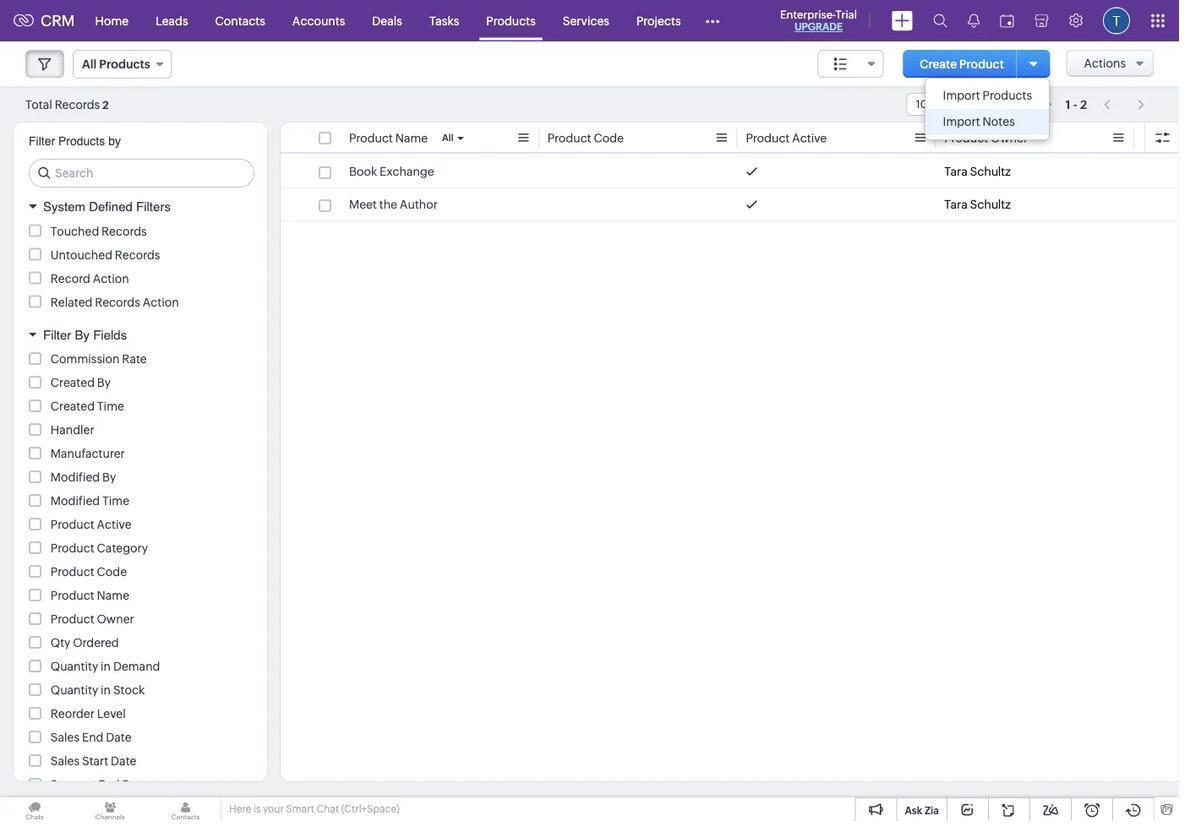 Task type: locate. For each thing, give the bounding box(es) containing it.
total
[[25, 98, 52, 111]]

0 horizontal spatial product owner
[[51, 613, 134, 626]]

1 horizontal spatial 2
[[1080, 98, 1087, 111]]

smart
[[286, 804, 314, 815]]

1 vertical spatial in
[[101, 684, 111, 697]]

qty
[[51, 637, 71, 650]]

system
[[43, 200, 85, 214]]

0 vertical spatial tara
[[945, 165, 968, 178]]

book exchange
[[349, 165, 434, 178]]

1 horizontal spatial owner
[[991, 131, 1028, 145]]

name up exchange
[[395, 131, 428, 145]]

0 vertical spatial product active
[[746, 131, 827, 145]]

records for 10
[[930, 98, 972, 111]]

by for created
[[97, 376, 111, 390]]

filter
[[29, 134, 55, 148], [43, 328, 71, 342]]

search element
[[923, 0, 958, 41]]

modified
[[51, 471, 100, 484], [51, 495, 100, 508]]

in for demand
[[101, 660, 111, 674]]

name down the "category"
[[97, 589, 129, 603]]

import notes link
[[926, 109, 1049, 135]]

0 vertical spatial created
[[51, 376, 95, 390]]

action up related records action in the left top of the page
[[93, 272, 129, 285]]

10 records per page
[[916, 98, 1019, 111]]

modified down manufacturer on the bottom of the page
[[51, 471, 100, 484]]

1 vertical spatial filter
[[43, 328, 71, 342]]

0 vertical spatial name
[[395, 131, 428, 145]]

in left stock
[[101, 684, 111, 697]]

(ctrl+space)
[[341, 804, 400, 815]]

by for filter
[[75, 328, 90, 342]]

2 for 1 - 2
[[1080, 98, 1087, 111]]

by inside dropdown button
[[75, 328, 90, 342]]

sales for sales end date
[[51, 731, 80, 745]]

0 vertical spatial sales
[[51, 731, 80, 745]]

end
[[82, 731, 104, 745], [98, 779, 120, 792]]

filter down total
[[29, 134, 55, 148]]

All Products field
[[73, 50, 172, 79]]

by up the modified time
[[102, 471, 116, 484]]

create menu image
[[892, 11, 913, 31]]

2
[[1080, 98, 1087, 111], [102, 98, 109, 111]]

0 vertical spatial modified
[[51, 471, 100, 484]]

0 horizontal spatial 2
[[102, 98, 109, 111]]

1 horizontal spatial action
[[143, 295, 179, 309]]

1 schultz from the top
[[970, 165, 1011, 178]]

total records 2
[[25, 98, 109, 111]]

end for sales
[[82, 731, 104, 745]]

here
[[229, 804, 251, 815]]

deals link
[[359, 0, 416, 41]]

leads link
[[142, 0, 202, 41]]

qty ordered
[[51, 637, 119, 650]]

navigation
[[1096, 92, 1154, 117]]

0 vertical spatial time
[[97, 400, 124, 413]]

action up filter by fields dropdown button
[[143, 295, 179, 309]]

2 tara schultz from the top
[[945, 198, 1011, 211]]

records for touched
[[102, 224, 147, 238]]

here is your smart chat (ctrl+space)
[[229, 804, 400, 815]]

1 vertical spatial date
[[111, 755, 136, 768]]

page
[[994, 98, 1019, 111]]

contacts
[[215, 14, 265, 27]]

quantity down qty ordered
[[51, 660, 98, 674]]

1 vertical spatial tara
[[945, 198, 968, 211]]

0 vertical spatial quantity
[[51, 660, 98, 674]]

1 horizontal spatial active
[[792, 131, 827, 145]]

1 tara schultz from the top
[[945, 165, 1011, 178]]

chat
[[317, 804, 339, 815]]

system defined filters button
[[14, 192, 267, 222]]

end up sales start date
[[82, 731, 104, 745]]

2 sales from the top
[[51, 755, 80, 768]]

1 quantity from the top
[[51, 660, 98, 674]]

in up quantity in stock
[[101, 660, 111, 674]]

2 modified from the top
[[51, 495, 100, 508]]

1 vertical spatial name
[[97, 589, 129, 603]]

owner
[[991, 131, 1028, 145], [97, 613, 134, 626]]

1 vertical spatial all
[[442, 133, 454, 143]]

sales up support
[[51, 755, 80, 768]]

products link
[[473, 0, 549, 41]]

in for stock
[[101, 684, 111, 697]]

2 quantity from the top
[[51, 684, 98, 697]]

0 vertical spatial all
[[82, 57, 97, 71]]

time down created by
[[97, 400, 124, 413]]

2 for total records 2
[[102, 98, 109, 111]]

2 import from the top
[[943, 115, 981, 129]]

1 vertical spatial import
[[943, 115, 981, 129]]

records down "touched records"
[[115, 248, 160, 262]]

1 horizontal spatial code
[[594, 131, 624, 145]]

Other Modules field
[[695, 7, 731, 34]]

owner up ordered
[[97, 613, 134, 626]]

date right start
[[111, 755, 136, 768]]

quantity for quantity in stock
[[51, 684, 98, 697]]

tara schultz
[[945, 165, 1011, 178], [945, 198, 1011, 211]]

filter products by
[[29, 134, 121, 148]]

name
[[395, 131, 428, 145], [97, 589, 129, 603]]

search image
[[933, 14, 948, 28]]

0 horizontal spatial code
[[97, 566, 127, 579]]

action
[[93, 272, 129, 285], [143, 295, 179, 309]]

product name up qty ordered
[[51, 589, 129, 603]]

0 vertical spatial filter
[[29, 134, 55, 148]]

quantity up reorder
[[51, 684, 98, 697]]

ask zia
[[905, 805, 939, 817]]

products inside field
[[99, 57, 150, 71]]

2 schultz from the top
[[970, 198, 1011, 211]]

0 vertical spatial product owner
[[945, 131, 1028, 145]]

products
[[486, 14, 536, 27], [99, 57, 150, 71], [983, 89, 1032, 102], [58, 134, 105, 148]]

active
[[792, 131, 827, 145], [97, 518, 132, 532]]

1 in from the top
[[101, 660, 111, 674]]

product owner
[[945, 131, 1028, 145], [51, 613, 134, 626]]

0 vertical spatial product code
[[548, 131, 624, 145]]

0 horizontal spatial action
[[93, 272, 129, 285]]

1 sales from the top
[[51, 731, 80, 745]]

1 horizontal spatial product active
[[746, 131, 827, 145]]

2 vertical spatial by
[[102, 471, 116, 484]]

0 vertical spatial tara schultz
[[945, 165, 1011, 178]]

sales down reorder
[[51, 731, 80, 745]]

1 vertical spatial product owner
[[51, 613, 134, 626]]

leads
[[156, 14, 188, 27]]

1 modified from the top
[[51, 471, 100, 484]]

products left by
[[58, 134, 105, 148]]

sales start date
[[51, 755, 136, 768]]

calendar image
[[1000, 14, 1015, 27]]

products up notes
[[983, 89, 1032, 102]]

1 vertical spatial by
[[97, 376, 111, 390]]

category
[[97, 542, 148, 555]]

0 horizontal spatial active
[[97, 518, 132, 532]]

projects
[[637, 14, 681, 27]]

0 vertical spatial active
[[792, 131, 827, 145]]

notes
[[983, 115, 1015, 129]]

1 vertical spatial end
[[98, 779, 120, 792]]

crm
[[41, 12, 75, 29]]

created up handler
[[51, 400, 95, 413]]

records
[[55, 98, 100, 111], [930, 98, 972, 111], [102, 224, 147, 238], [115, 248, 160, 262], [95, 295, 140, 309]]

1 vertical spatial quantity
[[51, 684, 98, 697]]

records right the 10
[[930, 98, 972, 111]]

created down 'commission'
[[51, 376, 95, 390]]

time for modified time
[[102, 495, 129, 508]]

filter down related
[[43, 328, 71, 342]]

1 vertical spatial time
[[102, 495, 129, 508]]

2 created from the top
[[51, 400, 95, 413]]

product
[[959, 57, 1004, 71], [349, 131, 393, 145], [548, 131, 591, 145], [746, 131, 790, 145], [945, 131, 988, 145], [51, 518, 94, 532], [51, 542, 94, 555], [51, 566, 94, 579], [51, 589, 94, 603], [51, 613, 94, 626]]

records inside field
[[930, 98, 972, 111]]

date down 'level'
[[106, 731, 132, 745]]

1 vertical spatial owner
[[97, 613, 134, 626]]

1 vertical spatial action
[[143, 295, 179, 309]]

modified down the modified by
[[51, 495, 100, 508]]

0 vertical spatial code
[[594, 131, 624, 145]]

1 vertical spatial modified
[[51, 495, 100, 508]]

row group containing book exchange
[[281, 156, 1179, 222]]

records down defined
[[102, 224, 147, 238]]

projects link
[[623, 0, 695, 41]]

import
[[943, 89, 981, 102], [943, 115, 981, 129]]

time
[[97, 400, 124, 413], [102, 495, 129, 508]]

products down home link
[[99, 57, 150, 71]]

0 vertical spatial product name
[[349, 131, 428, 145]]

all inside field
[[82, 57, 97, 71]]

schultz for book exchange
[[970, 165, 1011, 178]]

0 vertical spatial import
[[943, 89, 981, 102]]

0 vertical spatial end
[[82, 731, 104, 745]]

1 vertical spatial active
[[97, 518, 132, 532]]

by down commission rate
[[97, 376, 111, 390]]

created by
[[51, 376, 111, 390]]

None field
[[818, 50, 884, 78]]

1 vertical spatial sales
[[51, 755, 80, 768]]

created
[[51, 376, 95, 390], [51, 400, 95, 413]]

zia
[[925, 805, 939, 817]]

1 vertical spatial created
[[51, 400, 95, 413]]

fields
[[93, 328, 127, 342]]

0 horizontal spatial all
[[82, 57, 97, 71]]

2 right -
[[1080, 98, 1087, 111]]

upgrade
[[795, 21, 843, 33]]

1 created from the top
[[51, 376, 95, 390]]

product owner down import notes
[[945, 131, 1028, 145]]

related
[[51, 295, 93, 309]]

1 tara from the top
[[945, 165, 968, 178]]

sales end date
[[51, 731, 132, 745]]

2 in from the top
[[101, 684, 111, 697]]

profile image
[[1103, 7, 1130, 34]]

create menu element
[[882, 0, 923, 41]]

meet the author
[[349, 198, 438, 211]]

0 vertical spatial in
[[101, 660, 111, 674]]

records up "filter products by" at the top left
[[55, 98, 100, 111]]

row group
[[281, 156, 1179, 222]]

time for created time
[[97, 400, 124, 413]]

0 vertical spatial schultz
[[970, 165, 1011, 178]]

1 vertical spatial product name
[[51, 589, 129, 603]]

1 import from the top
[[943, 89, 981, 102]]

1 horizontal spatial all
[[442, 133, 454, 143]]

0 vertical spatial action
[[93, 272, 129, 285]]

records up fields
[[95, 295, 140, 309]]

2 inside "total records 2"
[[102, 98, 109, 111]]

tara schultz for book exchange
[[945, 165, 1011, 178]]

product owner up ordered
[[51, 613, 134, 626]]

1 - 2
[[1066, 98, 1087, 111]]

actions
[[1084, 57, 1126, 70]]

date for sales start date
[[111, 755, 136, 768]]

2 vertical spatial date
[[122, 779, 148, 792]]

product name
[[349, 131, 428, 145], [51, 589, 129, 603]]

0 horizontal spatial owner
[[97, 613, 134, 626]]

product code
[[548, 131, 624, 145], [51, 566, 127, 579]]

2 tara from the top
[[945, 198, 968, 211]]

products for import products
[[983, 89, 1032, 102]]

1 vertical spatial tara schultz
[[945, 198, 1011, 211]]

date up channels image
[[122, 779, 148, 792]]

in
[[101, 660, 111, 674], [101, 684, 111, 697]]

2 up by
[[102, 98, 109, 111]]

0 vertical spatial date
[[106, 731, 132, 745]]

filter inside dropdown button
[[43, 328, 71, 342]]

0 vertical spatial by
[[75, 328, 90, 342]]

tara schultz for meet the author
[[945, 198, 1011, 211]]

date
[[106, 731, 132, 745], [111, 755, 136, 768], [122, 779, 148, 792]]

time down the modified by
[[102, 495, 129, 508]]

owner down notes
[[991, 131, 1028, 145]]

products right tasks
[[486, 14, 536, 27]]

system defined filters
[[43, 200, 171, 214]]

by up 'commission'
[[75, 328, 90, 342]]

product active
[[746, 131, 827, 145], [51, 518, 132, 532]]

0 horizontal spatial product active
[[51, 518, 132, 532]]

end up channels image
[[98, 779, 120, 792]]

1 vertical spatial schultz
[[970, 198, 1011, 211]]

signals image
[[968, 14, 980, 28]]

product name up book exchange
[[349, 131, 428, 145]]

0 horizontal spatial name
[[97, 589, 129, 603]]

1 vertical spatial product code
[[51, 566, 127, 579]]



Task type: vqa. For each thing, say whether or not it's contained in the screenshot.
Chats image
yes



Task type: describe. For each thing, give the bounding box(es) containing it.
create
[[920, 57, 957, 71]]

chats image
[[0, 798, 69, 822]]

touched
[[51, 224, 99, 238]]

home
[[95, 14, 129, 27]]

modified by
[[51, 471, 116, 484]]

tasks link
[[416, 0, 473, 41]]

per
[[975, 98, 991, 111]]

accounts
[[292, 14, 345, 27]]

demand
[[113, 660, 160, 674]]

contacts image
[[151, 798, 220, 822]]

enterprise-
[[780, 8, 836, 21]]

by
[[108, 134, 121, 148]]

schultz for meet the author
[[970, 198, 1011, 211]]

modified time
[[51, 495, 129, 508]]

stock
[[113, 684, 145, 697]]

accounts link
[[279, 0, 359, 41]]

1 horizontal spatial name
[[395, 131, 428, 145]]

products for filter products by
[[58, 134, 105, 148]]

1 vertical spatial code
[[97, 566, 127, 579]]

created for created time
[[51, 400, 95, 413]]

0 vertical spatial owner
[[991, 131, 1028, 145]]

import for import notes
[[943, 115, 981, 129]]

author
[[400, 198, 438, 211]]

-
[[1073, 98, 1078, 111]]

filter by fields button
[[14, 320, 267, 350]]

commission
[[51, 353, 120, 366]]

import products
[[943, 89, 1032, 102]]

product category
[[51, 542, 148, 555]]

exchange
[[380, 165, 434, 178]]

filter by fields
[[43, 328, 127, 342]]

book exchange link
[[349, 163, 434, 180]]

tara for meet the author
[[945, 198, 968, 211]]

your
[[263, 804, 284, 815]]

services link
[[549, 0, 623, 41]]

end for support
[[98, 779, 120, 792]]

reorder level
[[51, 708, 126, 721]]

1
[[1066, 98, 1071, 111]]

ordered
[[73, 637, 119, 650]]

10 Records Per Page field
[[907, 93, 1041, 116]]

meet the author link
[[349, 196, 438, 213]]

date for support end date
[[122, 779, 148, 792]]

all for all
[[442, 133, 454, 143]]

meet
[[349, 198, 377, 211]]

import for import products
[[943, 89, 981, 102]]

enterprise-trial upgrade
[[780, 8, 857, 33]]

modified for modified by
[[51, 471, 100, 484]]

filters
[[136, 200, 171, 214]]

1 horizontal spatial product owner
[[945, 131, 1028, 145]]

records for untouched
[[115, 248, 160, 262]]

products for all products
[[99, 57, 150, 71]]

the
[[379, 198, 397, 211]]

record action
[[51, 272, 129, 285]]

related records action
[[51, 295, 179, 309]]

by for modified
[[102, 471, 116, 484]]

services
[[563, 14, 610, 27]]

created time
[[51, 400, 124, 413]]

filter for filter by fields
[[43, 328, 71, 342]]

modified for modified time
[[51, 495, 100, 508]]

signals element
[[958, 0, 990, 41]]

defined
[[89, 200, 133, 214]]

manufacturer
[[51, 447, 125, 461]]

is
[[254, 804, 261, 815]]

sales for sales start date
[[51, 755, 80, 768]]

0 horizontal spatial product code
[[51, 566, 127, 579]]

level
[[97, 708, 126, 721]]

0 horizontal spatial product name
[[51, 589, 129, 603]]

untouched records
[[51, 248, 160, 262]]

quantity in stock
[[51, 684, 145, 697]]

rate
[[122, 353, 147, 366]]

size image
[[834, 57, 848, 72]]

created for created by
[[51, 376, 95, 390]]

reorder
[[51, 708, 95, 721]]

quantity in demand
[[51, 660, 160, 674]]

handler
[[51, 424, 94, 437]]

filter for filter products by
[[29, 134, 55, 148]]

ask
[[905, 805, 923, 817]]

all for all products
[[82, 57, 97, 71]]

create product button
[[903, 50, 1021, 78]]

deals
[[372, 14, 402, 27]]

Search text field
[[30, 160, 254, 187]]

profile element
[[1093, 0, 1140, 41]]

tara for book exchange
[[945, 165, 968, 178]]

commission rate
[[51, 353, 147, 366]]

start
[[82, 755, 108, 768]]

records for total
[[55, 98, 100, 111]]

date for sales end date
[[106, 731, 132, 745]]

untouched
[[51, 248, 112, 262]]

tasks
[[429, 14, 459, 27]]

all products
[[82, 57, 150, 71]]

record
[[51, 272, 90, 285]]

trial
[[836, 8, 857, 21]]

support
[[51, 779, 96, 792]]

1 horizontal spatial product code
[[548, 131, 624, 145]]

crm link
[[14, 12, 75, 29]]

product inside button
[[959, 57, 1004, 71]]

channels image
[[75, 798, 145, 822]]

1 horizontal spatial product name
[[349, 131, 428, 145]]

1 vertical spatial product active
[[51, 518, 132, 532]]

home link
[[82, 0, 142, 41]]

contacts link
[[202, 0, 279, 41]]

support end date
[[51, 779, 148, 792]]

10
[[916, 98, 928, 111]]

book
[[349, 165, 377, 178]]

records for related
[[95, 295, 140, 309]]

create product
[[920, 57, 1004, 71]]

quantity for quantity in demand
[[51, 660, 98, 674]]



